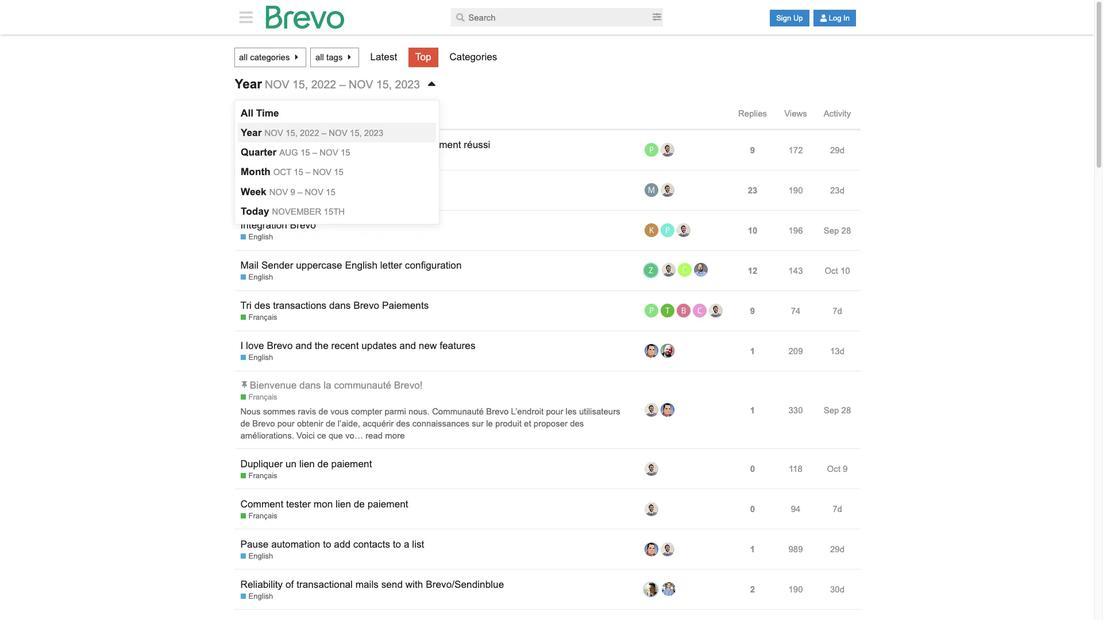 Task type: describe. For each thing, give the bounding box(es) containing it.
190 for reliability of transactional mails send with brevo/sendinblue
[[789, 585, 803, 595]]

dupliquer
[[241, 458, 283, 470]]

2 1 from the top
[[750, 405, 755, 415]]

english link for pause
[[241, 552, 273, 562]]

letter
[[380, 260, 402, 271]]

the
[[315, 340, 329, 352]]

english for of
[[249, 592, 273, 601]]

brevo up le
[[486, 407, 509, 417]]

que
[[329, 431, 343, 441]]

oct for dupliquer un lien de paiement
[[827, 465, 841, 474]]

categories
[[250, 52, 290, 62]]

ahudavert - original poster, most recent poster image
[[645, 503, 658, 517]]

kaio - original poster image
[[645, 224, 658, 238]]

12
[[748, 266, 758, 276]]

automation
[[271, 539, 320, 550]]

désactiver un lien de paiement après un paiement réussi
[[241, 139, 490, 151]]

obtenir
[[297, 419, 323, 429]]

français link for désactiver
[[241, 152, 277, 162]]

pln22 - original poster image for tri des transactions dans brevo paiements
[[645, 304, 658, 318]]

all categories
[[239, 52, 290, 62]]

français for comment
[[249, 512, 277, 520]]

nous
[[241, 407, 261, 417]]

sylvain - most recent poster image
[[661, 344, 674, 358]]

plamen - frequent poster image
[[661, 224, 674, 238]]

views button
[[774, 98, 817, 129]]

using sceduledat
[[241, 179, 319, 191]]

28 for 330
[[842, 405, 851, 415]]

1 horizontal spatial pour
[[546, 407, 563, 417]]

10 inside button
[[748, 226, 758, 236]]

7d link for comment tester mon lien de paiement
[[830, 496, 845, 523]]

latest link
[[363, 47, 404, 67]]

1 and from the left
[[296, 340, 312, 352]]

10 button
[[745, 218, 761, 244]]

clev - frequent poster image
[[678, 263, 692, 277]]

ahudavert - most recent poster image for désactiver un lien de paiement après un paiement réussi
[[661, 143, 674, 157]]

top link
[[409, 47, 438, 67]]

0 vertical spatial dans
[[329, 300, 351, 312]]

3 radio item from the top
[[238, 143, 436, 162]]

top
[[415, 51, 431, 63]]

sep 28 for 330
[[824, 405, 851, 415]]

english link for i
[[241, 353, 273, 364]]

brevo community image
[[266, 6, 344, 29]]

ahudavert - original poster image
[[645, 404, 658, 417]]

english for sceduledat
[[249, 193, 273, 201]]

all for all tags
[[315, 52, 324, 62]]

all for all categories
[[239, 52, 248, 62]]

les
[[566, 407, 577, 417]]

1 button for i love brevo and the recent updates and new features
[[748, 338, 758, 364]]

2 to from the left
[[393, 539, 401, 550]]

tags
[[326, 52, 343, 62]]

voici
[[297, 431, 315, 441]]

pause automation to add contacts to a list link
[[241, 530, 424, 559]]

brevo right integration
[[290, 220, 316, 231]]

tri
[[241, 300, 252, 312]]

using
[[241, 179, 266, 191]]

this topic is pinned for you; it will display at the top of its category image
[[241, 382, 248, 389]]

all tags
[[315, 52, 343, 62]]

ahudavert - original poster, most recent poster image
[[645, 463, 658, 476]]

paiement left réussi
[[420, 139, 461, 151]]

juvojustin - original poster, most recent poster image
[[643, 583, 658, 598]]

23d link
[[828, 177, 848, 204]]

english for brevo
[[249, 233, 273, 242]]

activity
[[824, 108, 851, 118]]

a
[[404, 539, 410, 550]]

7d for comment tester mon lien de paiement
[[833, 505, 842, 515]]

english link for reliability
[[241, 592, 273, 602]]

2 vertical spatial ahudavert - most recent poster image
[[709, 304, 723, 318]]

produit
[[495, 419, 522, 429]]

nous.
[[409, 407, 430, 417]]

dule - frequent poster image
[[694, 263, 708, 277]]

sceduledat
[[269, 179, 319, 191]]

0 for comment tester mon lien de paiement
[[750, 505, 755, 515]]

196
[[789, 226, 803, 236]]

mail sender uppercase english letter configuration link
[[241, 251, 462, 280]]

comment
[[241, 499, 283, 510]]

1 nov from the left
[[265, 78, 289, 91]]

acquérir
[[363, 419, 394, 429]]

7d for tri des transactions dans brevo paiements
[[833, 306, 842, 316]]

log in
[[829, 14, 850, 22]]

lien for dupliquer
[[299, 458, 315, 470]]

mails
[[356, 579, 379, 591]]

2 nov from the left
[[349, 78, 373, 91]]

appcrazee - most recent poster image
[[661, 404, 674, 417]]

replies button
[[731, 98, 774, 129]]

français link for dupliquer
[[241, 471, 277, 482]]

2 and from the left
[[400, 340, 416, 352]]

désactiver
[[241, 139, 287, 151]]

le
[[486, 419, 493, 429]]

0 for dupliquer un lien de paiement
[[750, 465, 755, 474]]

paiements
[[382, 300, 429, 312]]

oct 9
[[827, 465, 848, 474]]

english for sender
[[249, 273, 273, 282]]

with
[[406, 579, 423, 591]]

1 radio item from the top
[[238, 103, 436, 123]]

1 horizontal spatial ahudavert - most recent poster image
[[677, 224, 690, 238]]

english for love
[[249, 354, 273, 362]]

user image
[[820, 14, 827, 22]]

sep 28 link for 196
[[821, 217, 854, 244]]

sep 28 for 196
[[824, 226, 851, 236]]

love
[[246, 340, 264, 352]]

utilisateurs
[[579, 407, 620, 417]]

log in button
[[814, 10, 856, 26]]

28 for 196
[[842, 226, 851, 236]]

1 for i love brevo and the recent updates and new features
[[750, 346, 755, 356]]

search image
[[456, 13, 465, 22]]

0 horizontal spatial dans
[[299, 380, 321, 391]]

2 radio item from the top
[[238, 123, 436, 143]]

dupliquer un lien de paiement link
[[241, 450, 372, 478]]

sep 28 link for 330
[[821, 397, 854, 424]]

communauté
[[432, 407, 484, 417]]

transactions
[[273, 300, 327, 312]]

6 radio item from the top
[[238, 202, 436, 221]]

29d link for désactiver un lien de paiement après un paiement réussi
[[828, 137, 848, 164]]

0 horizontal spatial pour
[[277, 419, 295, 429]]

lien inside comment tester mon lien de paiement link
[[336, 499, 351, 510]]

1 horizontal spatial des
[[396, 419, 410, 429]]

brevo!
[[394, 380, 423, 391]]

reliability of transactional mails send with brevo/sendinblue
[[241, 579, 504, 591]]

ahudavert - most recent poster image for using sceduledat
[[661, 184, 674, 197]]

of
[[286, 579, 294, 591]]

year
[[235, 77, 262, 91]]

paiement down vo…
[[331, 458, 372, 470]]

year nov 15, 2022 – nov 15, 2023
[[235, 77, 420, 91]]

i love brevo and the recent updates and new features link
[[241, 332, 476, 360]]

français link for comment
[[241, 511, 277, 522]]

categories link
[[443, 47, 504, 67]]

up
[[794, 14, 803, 22]]

posters element
[[642, 98, 731, 129]]

appcrazee - original poster image for i love brevo and the recent updates and new features
[[645, 344, 658, 358]]

2 1 button from the top
[[748, 397, 758, 423]]

recent
[[331, 340, 359, 352]]

i love brevo and the recent updates and new features
[[241, 340, 476, 352]]

réussi
[[464, 139, 490, 151]]

et
[[524, 419, 531, 429]]

sommes
[[263, 407, 296, 417]]

1 button for pause automation to add contacts to a list
[[748, 537, 758, 563]]

172
[[789, 145, 803, 155]]

tri des transactions dans brevo paiements
[[241, 300, 429, 312]]

sep for 196
[[824, 226, 839, 236]]

94
[[791, 505, 801, 515]]

143
[[789, 266, 803, 276]]

2 horizontal spatial des
[[570, 419, 584, 429]]

lien for désactiver
[[304, 139, 319, 151]]

integration brevo link
[[241, 211, 316, 240]]



Task type: vqa. For each thing, say whether or not it's contained in the screenshot.
Canon
no



Task type: locate. For each thing, give the bounding box(es) containing it.
améliorations.
[[241, 431, 294, 441]]

0 button left 94
[[748, 497, 758, 523]]

0 vertical spatial sep
[[824, 226, 839, 236]]

english link down love
[[241, 353, 273, 364]]

des down les
[[570, 419, 584, 429]]

lien right mon
[[336, 499, 351, 510]]

un inside dupliquer un lien de paiement link
[[286, 458, 297, 470]]

1 vertical spatial 9
[[750, 306, 755, 316]]

sep 28 down 23d
[[824, 226, 851, 236]]

10 inside 'link'
[[841, 266, 850, 276]]

english down reliability
[[249, 592, 273, 601]]

appcrazee - original poster image up "juvojustin - original poster, most recent poster" icon
[[645, 543, 658, 557]]

29d link for pause automation to add contacts to a list
[[828, 536, 848, 563]]

dans left la
[[299, 380, 321, 391]]

des down the parmi
[[396, 419, 410, 429]]

9 down 12 button
[[750, 306, 755, 316]]

1 for pause automation to add contacts to a list
[[750, 545, 755, 555]]

show sidebar image
[[236, 10, 256, 25]]

to left a
[[393, 539, 401, 550]]

1 horizontal spatial to
[[393, 539, 401, 550]]

brevo/sendinblue
[[426, 579, 504, 591]]

190 for using sceduledat
[[789, 186, 803, 195]]

13d link
[[828, 338, 848, 365]]

vous
[[331, 407, 349, 417]]

2 appcrazee - original poster image from the top
[[645, 543, 658, 557]]

0 vertical spatial 28
[[842, 226, 851, 236]]

sep right 196
[[824, 226, 839, 236]]

activity button
[[817, 98, 861, 129]]

4 english link from the top
[[241, 353, 273, 364]]

sep for 330
[[824, 405, 839, 415]]

9 inside oct 9 link
[[843, 465, 848, 474]]

989
[[789, 545, 803, 555]]

sep 28 right 330
[[824, 405, 851, 415]]

updates
[[362, 340, 397, 352]]

0 vertical spatial sep 28 link
[[821, 217, 854, 244]]

comment tester mon lien de paiement
[[241, 499, 408, 510]]

english down 'pause'
[[249, 552, 273, 561]]

2 190 from the top
[[789, 585, 803, 595]]

menu
[[235, 101, 439, 224]]

2 pln22 - original poster image from the top
[[645, 304, 658, 318]]

1 0 from the top
[[750, 465, 755, 474]]

sep
[[824, 226, 839, 236], [824, 405, 839, 415]]

3 français from the top
[[249, 393, 277, 402]]

oct
[[825, 266, 838, 276], [827, 465, 841, 474]]

appcrazee - original poster image
[[645, 344, 658, 358], [645, 543, 658, 557]]

1 horizontal spatial and
[[400, 340, 416, 352]]

7d link up 13d link
[[830, 298, 845, 325]]

english link for using
[[241, 192, 273, 203]]

list
[[412, 539, 424, 550]]

0 left 118 in the bottom of the page
[[750, 465, 755, 474]]

29d down activity button
[[830, 145, 845, 155]]

communauté
[[334, 380, 391, 391]]

9 for désactiver un lien de paiement après un paiement réussi
[[750, 145, 755, 155]]

3 français link from the top
[[241, 393, 277, 403]]

new
[[419, 340, 437, 352]]

23 button
[[745, 177, 761, 203]]

0 vertical spatial 1
[[750, 346, 755, 356]]

1 to from the left
[[323, 539, 331, 550]]

pln22 - original poster image left thierry - frequent poster icon
[[645, 304, 658, 318]]

compter
[[351, 407, 382, 417]]

1 vertical spatial pour
[[277, 419, 295, 429]]

7d down oct 9 link
[[833, 505, 842, 515]]

parmi
[[385, 407, 406, 417]]

0 button for dupliquer un lien de paiement
[[748, 456, 758, 482]]

1 pln22 - original poster image from the top
[[645, 143, 658, 157]]

9 down replies button
[[750, 145, 755, 155]]

1 vertical spatial 28
[[842, 405, 851, 415]]

1 1 button from the top
[[748, 338, 758, 364]]

english left letter
[[345, 260, 378, 271]]

1 7d link from the top
[[830, 298, 845, 325]]

190 down '989'
[[789, 585, 803, 595]]

2 vertical spatial 1 button
[[748, 537, 758, 563]]

0 vertical spatial ahudavert - most recent poster image
[[661, 143, 674, 157]]

1 sep from the top
[[824, 226, 839, 236]]

tester
[[286, 499, 311, 510]]

ahudavert - most recent poster image down posters element
[[661, 143, 674, 157]]

dans
[[329, 300, 351, 312], [299, 380, 321, 391]]

10 down 23 'button'
[[748, 226, 758, 236]]

i
[[241, 340, 243, 352]]

0 horizontal spatial ahudavert - most recent poster image
[[661, 543, 674, 557]]

1 vertical spatial pln22 - original poster image
[[645, 304, 658, 318]]

1 29d from the top
[[830, 145, 845, 155]]

categories
[[449, 51, 497, 63]]

brevo left paiements
[[354, 300, 379, 312]]

1 vertical spatial ahudavert - most recent poster image
[[661, 184, 674, 197]]

2 0 button from the top
[[748, 497, 758, 523]]

français link up nous
[[241, 393, 277, 403]]

paiement up contacts
[[368, 499, 408, 510]]

français down désactiver at the top of page
[[249, 152, 277, 161]]

open advanced search image
[[653, 13, 661, 21]]

2 vertical spatial 1
[[750, 545, 755, 555]]

français down bienvenue
[[249, 393, 277, 402]]

english link down mail
[[241, 273, 273, 283]]

7d link
[[830, 298, 845, 325], [830, 496, 845, 523]]

oct 9 link
[[824, 456, 851, 483]]

integration
[[241, 220, 287, 231]]

lien down voici
[[299, 458, 315, 470]]

ravis
[[298, 407, 316, 417]]

français link down the tri
[[241, 313, 277, 323]]

0 horizontal spatial 15,
[[292, 78, 308, 91]]

0 vertical spatial sep 28
[[824, 226, 851, 236]]

10
[[748, 226, 758, 236], [841, 266, 850, 276]]

2023
[[395, 78, 420, 91]]

29d
[[830, 145, 845, 155], [830, 545, 845, 555]]

english link down using at the top left of page
[[241, 192, 273, 203]]

5 français link from the top
[[241, 511, 277, 522]]

0 vertical spatial ahudavert - most recent poster image
[[677, 224, 690, 238]]

2 sep from the top
[[824, 405, 839, 415]]

read
[[366, 431, 383, 441]]

2 vertical spatial lien
[[336, 499, 351, 510]]

4 radio item from the top
[[238, 162, 436, 182]]

13d
[[830, 346, 845, 356]]

0 button for comment tester mon lien de paiement
[[748, 497, 758, 523]]

nov right –
[[349, 78, 373, 91]]

2 9 button from the top
[[748, 298, 758, 324]]

français for désactiver
[[249, 152, 277, 161]]

1 english link from the top
[[241, 192, 273, 203]]

pause
[[241, 539, 269, 550]]

0 vertical spatial pour
[[546, 407, 563, 417]]

29d for pause automation to add contacts to a list
[[830, 545, 845, 555]]

ahudavert - frequent poster image
[[662, 263, 676, 277]]

mail sender uppercase english letter configuration
[[241, 260, 462, 271]]

2 7d from the top
[[833, 505, 842, 515]]

all left tags
[[315, 52, 324, 62]]

1 vertical spatial 1
[[750, 405, 755, 415]]

oct 10
[[825, 266, 850, 276]]

français link down the dupliquer
[[241, 471, 277, 482]]

add
[[334, 539, 351, 550]]

log
[[829, 14, 842, 22]]

5 français from the top
[[249, 512, 277, 520]]

english down mail
[[249, 273, 273, 282]]

0 left 94
[[750, 505, 755, 515]]

4 français from the top
[[249, 472, 277, 480]]

1 horizontal spatial 15,
[[376, 78, 392, 91]]

après
[[379, 139, 404, 151]]

more
[[385, 431, 405, 441]]

1 28 from the top
[[842, 226, 851, 236]]

2 29d from the top
[[830, 545, 845, 555]]

2 28 from the top
[[842, 405, 851, 415]]

15, left 2022
[[292, 78, 308, 91]]

sep 28 link down 23d
[[821, 217, 854, 244]]

proposer
[[534, 419, 568, 429]]

1 vertical spatial 9 button
[[748, 298, 758, 324]]

5 english link from the top
[[241, 552, 273, 562]]

send
[[381, 579, 403, 591]]

sep right 330
[[824, 405, 839, 415]]

1 horizontal spatial all
[[315, 52, 324, 62]]

english link for integration
[[241, 232, 273, 243]]

un
[[290, 139, 301, 151], [407, 139, 418, 151], [286, 458, 297, 470]]

english link for mail
[[241, 273, 273, 283]]

7d link down oct 9 link
[[830, 496, 845, 523]]

bienvenue dans la communauté brevo!
[[250, 380, 423, 391]]

1 all from the left
[[239, 52, 248, 62]]

3 english link from the top
[[241, 273, 273, 283]]

oct right 118 in the bottom of the page
[[827, 465, 841, 474]]

latest
[[370, 51, 397, 63]]

pln22 - original poster image up mrw02536 - original poster icon
[[645, 143, 658, 157]]

cecile_nvm - frequent poster image
[[693, 304, 707, 318]]

1 vertical spatial 29d
[[830, 545, 845, 555]]

dans right transactions
[[329, 300, 351, 312]]

english link down reliability
[[241, 592, 273, 602]]

and left the
[[296, 340, 312, 352]]

oct 10 link
[[822, 257, 853, 284]]

un for dupliquer un lien de paiement
[[286, 458, 297, 470]]

0 vertical spatial 10
[[748, 226, 758, 236]]

23
[[748, 186, 758, 195]]

0 horizontal spatial and
[[296, 340, 312, 352]]

0 horizontal spatial des
[[254, 300, 270, 312]]

pln22 - original poster image
[[645, 143, 658, 157], [645, 304, 658, 318]]

9
[[750, 145, 755, 155], [750, 306, 755, 316], [843, 465, 848, 474]]

0 vertical spatial 9
[[750, 145, 755, 155]]

1 vertical spatial 7d link
[[830, 496, 845, 523]]

1 français link from the top
[[241, 152, 277, 162]]

1 button left 209
[[748, 338, 758, 364]]

1 0 button from the top
[[748, 456, 758, 482]]

7d up 13d link
[[833, 306, 842, 316]]

1 français from the top
[[249, 152, 277, 161]]

bienvenue
[[250, 380, 297, 391]]

english link down integration
[[241, 232, 273, 243]]

0 vertical spatial 1 button
[[748, 338, 758, 364]]

1 horizontal spatial nov
[[349, 78, 373, 91]]

pour down sommes
[[277, 419, 295, 429]]

0 vertical spatial 0
[[750, 465, 755, 474]]

english link down 'pause'
[[241, 552, 273, 562]]

1 190 from the top
[[789, 186, 803, 195]]

1 up 2
[[750, 545, 755, 555]]

1 vertical spatial sep
[[824, 405, 839, 415]]

ahudavert - most recent poster image
[[661, 143, 674, 157], [661, 184, 674, 197], [709, 304, 723, 318]]

sep 28 link right 330
[[821, 397, 854, 424]]

9 for tri des transactions dans brevo paiements
[[750, 306, 755, 316]]

15, left 2023
[[376, 78, 392, 91]]

9 button down 12 button
[[748, 298, 758, 324]]

1 vertical spatial 0 button
[[748, 497, 758, 523]]

1 vertical spatial 29d link
[[828, 536, 848, 563]]

0 button left 118 in the bottom of the page
[[748, 456, 758, 482]]

6 english link from the top
[[241, 592, 273, 602]]

1 horizontal spatial 10
[[841, 266, 850, 276]]

0 horizontal spatial nov
[[265, 78, 289, 91]]

29d for désactiver un lien de paiement après un paiement réussi
[[830, 145, 845, 155]]

des right the tri
[[254, 300, 270, 312]]

français down comment
[[249, 512, 277, 520]]

and left new
[[400, 340, 416, 352]]

1 vertical spatial lien
[[299, 458, 315, 470]]

oct inside 'link'
[[825, 266, 838, 276]]

0 horizontal spatial 10
[[748, 226, 758, 236]]

0 vertical spatial 7d link
[[830, 298, 845, 325]]

1 29d link from the top
[[828, 137, 848, 164]]

zach - original poster, most recent poster image
[[643, 263, 658, 278]]

29d up 30d link
[[830, 545, 845, 555]]

9 button for désactiver un lien de paiement après un paiement réussi
[[748, 137, 758, 163]]

0 button
[[748, 456, 758, 482], [748, 497, 758, 523]]

1 vertical spatial 190
[[789, 585, 803, 595]]

des
[[254, 300, 270, 312], [396, 419, 410, 429], [570, 419, 584, 429]]

radio item
[[238, 103, 436, 123], [238, 123, 436, 143], [238, 143, 436, 162], [238, 162, 436, 182], [238, 182, 436, 202], [238, 202, 436, 221]]

français down the dupliquer
[[249, 472, 277, 480]]

ahudavert - most recent poster image right plamen - frequent poster icon at top right
[[677, 224, 690, 238]]

1 button left 330
[[748, 397, 758, 423]]

2 29d link from the top
[[828, 536, 848, 563]]

1 vertical spatial 1 button
[[748, 397, 758, 423]]

all
[[239, 52, 248, 62], [315, 52, 324, 62]]

1 left 330
[[750, 405, 755, 415]]

0 horizontal spatial all
[[239, 52, 248, 62]]

0 vertical spatial 9 button
[[748, 137, 758, 163]]

1 vertical spatial ahudavert - most recent poster image
[[661, 543, 674, 557]]

transactional
[[297, 579, 353, 591]]

2 vertical spatial 9
[[843, 465, 848, 474]]

un for désactiver un lien de paiement après un paiement réussi
[[290, 139, 301, 151]]

0 vertical spatial 29d
[[830, 145, 845, 155]]

Search text field
[[451, 8, 651, 26]]

français link for tri
[[241, 313, 277, 323]]

comment tester mon lien de paiement link
[[241, 490, 408, 519]]

using sceduledat link
[[241, 171, 319, 199]]

28 down 23d
[[842, 226, 851, 236]]

mrw02536 - original poster image
[[645, 184, 658, 197]]

paiement left après
[[336, 139, 376, 151]]

190 down 172
[[789, 186, 803, 195]]

dupliquer un lien de paiement
[[241, 458, 372, 470]]

0 horizontal spatial to
[[323, 539, 331, 550]]

9 right 118 in the bottom of the page
[[843, 465, 848, 474]]

english for automation
[[249, 552, 273, 561]]

sender
[[261, 260, 293, 271]]

ahudavert - most recent poster image right mrw02536 - original poster icon
[[661, 184, 674, 197]]

reliability of transactional mails send with brevo/sendinblue link
[[241, 570, 504, 599]]

1 15, from the left
[[292, 78, 308, 91]]

blandine - frequent poster image
[[677, 304, 690, 318]]

4 français link from the top
[[241, 471, 277, 482]]

lien inside désactiver un lien de paiement après un paiement réussi link
[[304, 139, 319, 151]]

2 français link from the top
[[241, 313, 277, 323]]

0 vertical spatial 29d link
[[828, 137, 848, 164]]

3 1 button from the top
[[748, 537, 758, 563]]

brevo right love
[[267, 340, 293, 352]]

un right après
[[407, 139, 418, 151]]

7d
[[833, 306, 842, 316], [833, 505, 842, 515]]

29d link
[[828, 137, 848, 164], [828, 536, 848, 563]]

français for dupliquer
[[249, 472, 277, 480]]

reliability
[[241, 579, 283, 591]]

français link down comment
[[241, 511, 277, 522]]

2 français from the top
[[249, 313, 277, 322]]

all left categories
[[239, 52, 248, 62]]

nov down categories
[[265, 78, 289, 91]]

1 vertical spatial dans
[[299, 380, 321, 391]]

29d link down activity button
[[828, 137, 848, 164]]

english down love
[[249, 354, 273, 362]]

configuration
[[405, 260, 462, 271]]

1 vertical spatial appcrazee - original poster image
[[645, 543, 658, 557]]

1 button up 2
[[748, 537, 758, 563]]

1 button
[[748, 338, 758, 364], [748, 397, 758, 423], [748, 537, 758, 563]]

pour up "proposer"
[[546, 407, 563, 417]]

français link down désactiver at the top of page
[[241, 152, 277, 162]]

replies
[[738, 108, 767, 118]]

français link
[[241, 152, 277, 162], [241, 313, 277, 323], [241, 393, 277, 403], [241, 471, 277, 482], [241, 511, 277, 522]]

views
[[785, 108, 807, 118]]

0 vertical spatial 190
[[789, 186, 803, 195]]

brevo up améliorations.
[[252, 419, 275, 429]]

0 vertical spatial pln22 - original poster image
[[645, 143, 658, 157]]

2 sep 28 link from the top
[[821, 397, 854, 424]]

lien inside dupliquer un lien de paiement link
[[299, 458, 315, 470]]

1 1 from the top
[[750, 346, 755, 356]]

topic
[[240, 108, 260, 118]]

–
[[339, 78, 346, 91]]

1 9 button from the top
[[748, 137, 758, 163]]

lien up sceduledat
[[304, 139, 319, 151]]

ahudavert - most recent poster image right "cecile_nvm - frequent poster" icon
[[709, 304, 723, 318]]

2 all from the left
[[315, 52, 324, 62]]

mail
[[241, 260, 259, 271]]

2
[[750, 585, 755, 595]]

12 button
[[745, 258, 761, 284]]

un right the dupliquer
[[286, 458, 297, 470]]

2 english link from the top
[[241, 232, 273, 243]]

28 right 330
[[842, 405, 851, 415]]

1 vertical spatial sep 28 link
[[821, 397, 854, 424]]

sur
[[472, 419, 484, 429]]

0 vertical spatial oct
[[825, 266, 838, 276]]

1 7d from the top
[[833, 306, 842, 316]]

0 vertical spatial 7d
[[833, 306, 842, 316]]

1 horizontal spatial dans
[[329, 300, 351, 312]]

0 vertical spatial lien
[[304, 139, 319, 151]]

français for tri
[[249, 313, 277, 322]]

mauricio - frequent poster image
[[662, 583, 676, 596]]

9 button for tri des transactions dans brevo paiements
[[748, 298, 758, 324]]

9 button down replies button
[[748, 137, 758, 163]]

contacts
[[353, 539, 390, 550]]

appcrazee - original poster image for pause automation to add contacts to a list
[[645, 543, 658, 557]]

un right désactiver at the top of page
[[290, 139, 301, 151]]

2 sep 28 from the top
[[824, 405, 851, 415]]

1 sep 28 link from the top
[[821, 217, 854, 244]]

2 0 from the top
[[750, 505, 755, 515]]

integration brevo
[[241, 220, 316, 231]]

15,
[[292, 78, 308, 91], [376, 78, 392, 91]]

oct for mail sender uppercase english letter configuration
[[825, 266, 838, 276]]

2 15, from the left
[[376, 78, 392, 91]]

1 vertical spatial 10
[[841, 266, 850, 276]]

thierry - frequent poster image
[[661, 304, 674, 318]]

1 vertical spatial sep 28
[[824, 405, 851, 415]]

1 sep 28 from the top
[[824, 226, 851, 236]]

5 radio item from the top
[[238, 182, 436, 202]]

30d link
[[828, 577, 848, 604]]

1 vertical spatial 0
[[750, 505, 755, 515]]

english down integration
[[249, 233, 273, 242]]

0 vertical spatial 0 button
[[748, 456, 758, 482]]

ahudavert - most recent poster image
[[677, 224, 690, 238], [661, 543, 674, 557]]

1 appcrazee - original poster image from the top
[[645, 344, 658, 358]]

1 vertical spatial oct
[[827, 465, 841, 474]]

10 right 143
[[841, 266, 850, 276]]

2 7d link from the top
[[830, 496, 845, 523]]

ahudavert - most recent poster image up mauricio - frequent poster image
[[661, 543, 674, 557]]

23d
[[830, 186, 845, 195]]

2022
[[311, 78, 336, 91]]

français down the tri
[[249, 313, 277, 322]]

0 vertical spatial appcrazee - original poster image
[[645, 344, 658, 358]]

appcrazee - original poster image left sylvain - most recent poster icon
[[645, 344, 658, 358]]

english
[[249, 193, 273, 201], [249, 233, 273, 242], [345, 260, 378, 271], [249, 273, 273, 282], [249, 354, 273, 362], [249, 552, 273, 561], [249, 592, 273, 601]]

oct right 143
[[825, 266, 838, 276]]

29d link up 30d link
[[828, 536, 848, 563]]

mon
[[314, 499, 333, 510]]

english down using at the top left of page
[[249, 193, 273, 201]]

1 left 209
[[750, 346, 755, 356]]

7d link for tri des transactions dans brevo paiements
[[830, 298, 845, 325]]

pln22 - original poster image for désactiver un lien de paiement après un paiement réussi
[[645, 143, 658, 157]]

français
[[249, 152, 277, 161], [249, 313, 277, 322], [249, 393, 277, 402], [249, 472, 277, 480], [249, 512, 277, 520]]

3 1 from the top
[[750, 545, 755, 555]]

1 vertical spatial 7d
[[833, 505, 842, 515]]

désactiver un lien de paiement après un paiement réussi link
[[241, 130, 490, 159]]

nous sommes ravis de vous compter parmi nous.   communauté brevo l'endroit pour les utilisateurs de brevo pour obtenir de l'aide, acquérir des connaissances sur le produit et proposer des améliorations.   voici ce que vo…
[[241, 407, 620, 441]]



